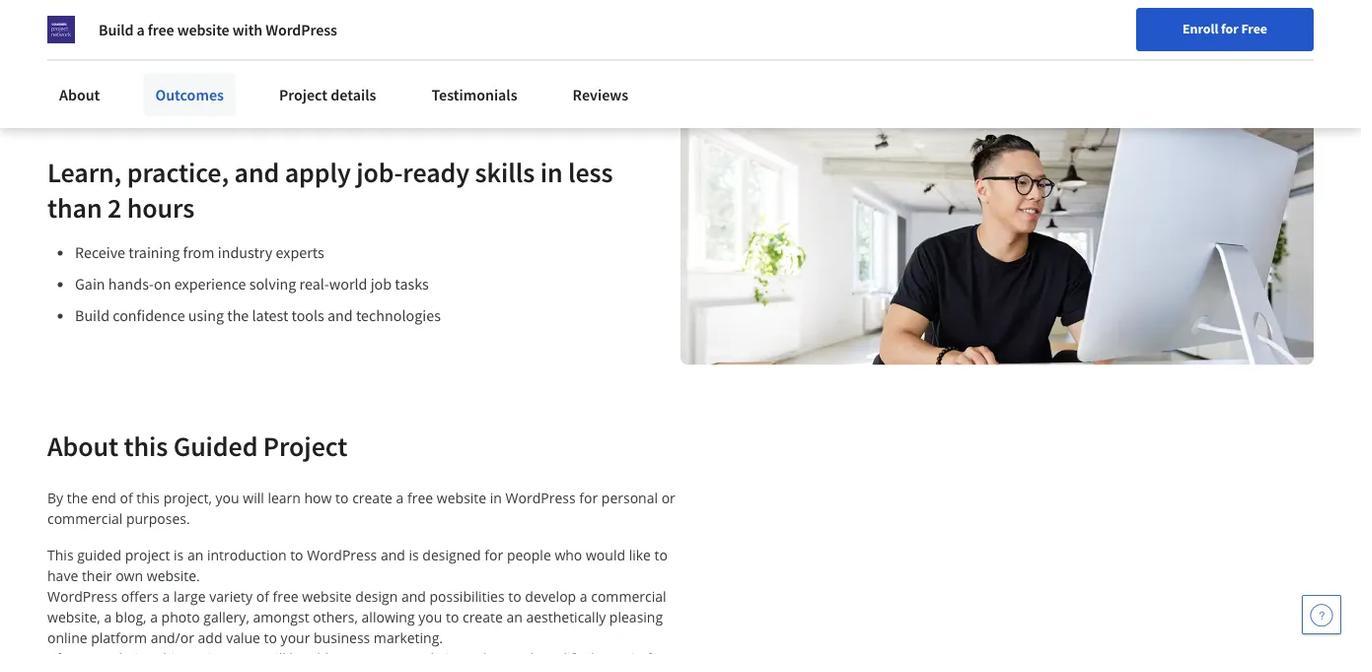 Task type: describe. For each thing, give the bounding box(es) containing it.
build for build confidence using the latest tools and technologies
[[75, 306, 109, 326]]

allowing
[[362, 608, 415, 627]]

tools
[[291, 306, 324, 326]]

their
[[82, 567, 112, 586]]

confidence
[[113, 306, 185, 326]]

project details
[[279, 85, 376, 105]]

0 vertical spatial this
[[124, 429, 168, 464]]

and/or
[[151, 629, 194, 648]]

develop
[[525, 588, 576, 606]]

real-
[[299, 275, 329, 294]]

this inside by the end of this project, you will learn how to create a free website in wordpress for personal or commercial purposes.
[[136, 489, 160, 508]]

personal
[[601, 489, 658, 508]]

people
[[507, 546, 551, 565]]

ready
[[403, 155, 469, 189]]

business
[[314, 629, 370, 648]]

to inside by the end of this project, you will learn how to create a free website in wordpress for personal or commercial purposes.
[[335, 489, 349, 508]]

a down website.
[[162, 588, 170, 606]]

1 vertical spatial project
[[263, 429, 347, 464]]

wordpress right with
[[266, 20, 337, 39]]

website inside by the end of this project, you will learn how to create a free website in wordpress for personal or commercial purposes.
[[437, 489, 486, 508]]

by the end of this project, you will learn how to create a free website in wordpress for personal or commercial purposes.
[[47, 489, 679, 528]]

you inside by the end of this project, you will learn how to create a free website in wordpress for personal or commercial purposes.
[[216, 489, 239, 508]]

possibilities
[[430, 588, 505, 606]]

0 vertical spatial free
[[148, 20, 174, 39]]

latest
[[252, 306, 288, 326]]

industry
[[218, 243, 272, 263]]

a inside by the end of this project, you will learn how to create a free website in wordpress for personal or commercial purposes.
[[396, 489, 404, 508]]

practice,
[[127, 155, 229, 189]]

the inside this guided project is an introduction to wordpress and is designed for people who would like to have their own website. wordpress offers a large variety of free website design and possibilities to develop a commercial website, a blog, a photo gallery, amongst others, allowing you to create an aesthetically pleasing online platform and/or add value to your business marketing. after completing this project, you will be able to create a website, select and modify the main fea
[[586, 650, 607, 655]]

free inside this guided project is an introduction to wordpress and is designed for people who would like to have their own website. wordpress offers a large variety of free website design and possibilities to develop a commercial website, a blog, a photo gallery, amongst others, allowing you to create an aesthetically pleasing online platform and/or add value to your business marketing. after completing this project, you will be able to create a website, select and modify the main fea
[[273, 588, 299, 606]]

large
[[174, 588, 206, 606]]

to down amongst
[[264, 629, 277, 648]]

job
[[370, 275, 392, 294]]

tasks
[[395, 275, 429, 294]]

a right coursera project network icon
[[137, 20, 145, 39]]

amongst
[[253, 608, 309, 627]]

coursera image
[[24, 16, 149, 48]]

technologies
[[356, 306, 441, 326]]

a right the 'blog,'
[[150, 608, 158, 627]]

on
[[154, 275, 171, 294]]

and right tools
[[327, 306, 353, 326]]

training
[[128, 243, 180, 263]]

gain
[[75, 275, 105, 294]]

1 horizontal spatial website,
[[412, 650, 465, 655]]

for inside this guided project is an introduction to wordpress and is designed for people who would like to have their own website. wordpress offers a large variety of free website design and possibilities to develop a commercial website, a blog, a photo gallery, amongst others, allowing you to create an aesthetically pleasing online platform and/or add value to your business marketing. after completing this project, you will be able to create a website, select and modify the main fea
[[485, 546, 503, 565]]

1 is from the left
[[174, 546, 184, 565]]

be
[[289, 650, 306, 655]]

would
[[586, 546, 625, 565]]

variety
[[209, 588, 253, 606]]

enroll
[[1183, 20, 1218, 37]]

reviews
[[573, 85, 628, 105]]

by
[[47, 489, 63, 508]]

offers
[[121, 588, 159, 606]]

about link
[[47, 73, 112, 116]]

for inside button
[[1221, 20, 1238, 37]]

receive training from industry experts
[[75, 243, 324, 263]]

main
[[610, 650, 643, 655]]

0 vertical spatial an
[[187, 546, 203, 565]]

2 vertical spatial create
[[357, 650, 397, 655]]

project, inside by the end of this project, you will learn how to create a free website in wordpress for personal or commercial purposes.
[[163, 489, 212, 508]]

guided
[[77, 546, 121, 565]]

coursera project network image
[[47, 16, 75, 43]]

website.
[[147, 567, 200, 586]]

using
[[188, 306, 224, 326]]

hours
[[127, 190, 194, 225]]

wordpress inside by the end of this project, you will learn how to create a free website in wordpress for personal or commercial purposes.
[[506, 489, 576, 508]]

this guided project is an introduction to wordpress and is designed for people who would like to have their own website. wordpress offers a large variety of free website design and possibilities to develop a commercial website, a blog, a photo gallery, amongst others, allowing you to create an aesthetically pleasing online platform and/or add value to your business marketing. after completing this project, you will be able to create a website, select and modify the main fea
[[47, 546, 704, 655]]

a left the 'blog,'
[[104, 608, 112, 627]]

experts
[[276, 243, 324, 263]]

commercial inside by the end of this project, you will learn how to create a free website in wordpress for personal or commercial purposes.
[[47, 510, 123, 528]]

guided
[[173, 429, 258, 464]]

build for build a free website with wordpress
[[99, 20, 134, 39]]

will inside this guided project is an introduction to wordpress and is designed for people who would like to have their own website. wordpress offers a large variety of free website design and possibilities to develop a commercial website, a blog, a photo gallery, amongst others, allowing you to create an aesthetically pleasing online platform and/or add value to your business marketing. after completing this project, you will be able to create a website, select and modify the main fea
[[265, 650, 286, 655]]

2 is from the left
[[409, 546, 419, 565]]

and up allowing
[[401, 588, 426, 606]]

2
[[107, 190, 122, 225]]

pleasing
[[609, 608, 663, 627]]

gain hands-on experience solving real-world job tasks
[[75, 275, 429, 294]]

learn,
[[47, 155, 122, 189]]

learn
[[268, 489, 301, 508]]

help center image
[[1310, 604, 1333, 627]]

project
[[125, 546, 170, 565]]

wordpress down by the end of this project, you will learn how to create a free website in wordpress for personal or commercial purposes.
[[307, 546, 377, 565]]

others,
[[313, 608, 358, 627]]

website inside this guided project is an introduction to wordpress and is designed for people who would like to have their own website. wordpress offers a large variety of free website design and possibilities to develop a commercial website, a blog, a photo gallery, amongst others, allowing you to create an aesthetically pleasing online platform and/or add value to your business marketing. after completing this project, you will be able to create a website, select and modify the main fea
[[302, 588, 352, 606]]

of inside this guided project is an introduction to wordpress and is designed for people who would like to have their own website. wordpress offers a large variety of free website design and possibilities to develop a commercial website, a blog, a photo gallery, amongst others, allowing you to create an aesthetically pleasing online platform and/or add value to your business marketing. after completing this project, you will be able to create a website, select and modify the main fea
[[256, 588, 269, 606]]

end
[[92, 489, 116, 508]]

select
[[469, 650, 506, 655]]

online
[[47, 629, 87, 648]]

a up "aesthetically"
[[580, 588, 587, 606]]

world
[[329, 275, 367, 294]]

after
[[47, 650, 79, 655]]

from
[[183, 243, 215, 263]]

gallery,
[[203, 608, 249, 627]]

details
[[331, 85, 376, 105]]

1 vertical spatial you
[[418, 608, 442, 627]]

completing
[[83, 650, 154, 655]]

wordpress down their
[[47, 588, 117, 606]]

aesthetically
[[526, 608, 606, 627]]

of inside by the end of this project, you will learn how to create a free website in wordpress for personal or commercial purposes.
[[120, 489, 133, 508]]

able
[[309, 650, 337, 655]]

to down possibilities
[[446, 608, 459, 627]]



Task type: vqa. For each thing, say whether or not it's contained in the screenshot.
add
yes



Task type: locate. For each thing, give the bounding box(es) containing it.
0 vertical spatial the
[[227, 306, 249, 326]]

free
[[148, 20, 174, 39], [407, 489, 433, 508], [273, 588, 299, 606]]

build down gain
[[75, 306, 109, 326]]

project,
[[163, 489, 212, 508], [185, 650, 234, 655]]

experience
[[174, 275, 246, 294]]

in inside by the end of this project, you will learn how to create a free website in wordpress for personal or commercial purposes.
[[490, 489, 502, 508]]

website left with
[[177, 20, 229, 39]]

1 vertical spatial create
[[463, 608, 503, 627]]

free inside by the end of this project, you will learn how to create a free website in wordpress for personal or commercial purposes.
[[407, 489, 433, 508]]

0 horizontal spatial is
[[174, 546, 184, 565]]

1 vertical spatial website,
[[412, 650, 465, 655]]

0 vertical spatial website
[[177, 20, 229, 39]]

1 vertical spatial about
[[47, 429, 118, 464]]

1 horizontal spatial will
[[265, 650, 286, 655]]

1 horizontal spatial for
[[579, 489, 598, 508]]

about up end
[[47, 429, 118, 464]]

0 vertical spatial project
[[279, 85, 328, 105]]

1 vertical spatial project,
[[185, 650, 234, 655]]

with
[[232, 20, 263, 39]]

skills
[[475, 155, 535, 189]]

0 vertical spatial website,
[[47, 608, 100, 627]]

and left apply
[[234, 155, 279, 189]]

0 vertical spatial you
[[216, 489, 239, 508]]

1 vertical spatial the
[[67, 489, 88, 508]]

add
[[198, 629, 222, 648]]

create inside by the end of this project, you will learn how to create a free website in wordpress for personal or commercial purposes.
[[352, 489, 392, 508]]

have
[[47, 567, 78, 586]]

website up designed
[[437, 489, 486, 508]]

0 vertical spatial in
[[540, 155, 563, 189]]

in inside learn, practice, and apply job-ready skills in less than 2 hours
[[540, 155, 563, 189]]

1 vertical spatial build
[[75, 306, 109, 326]]

this
[[47, 546, 74, 565]]

create right how
[[352, 489, 392, 508]]

of right end
[[120, 489, 133, 508]]

the left main
[[586, 650, 607, 655]]

this down and/or
[[158, 650, 181, 655]]

commercial up pleasing
[[591, 588, 666, 606]]

platform
[[91, 629, 147, 648]]

2 horizontal spatial free
[[407, 489, 433, 508]]

and inside learn, practice, and apply job-ready skills in less than 2 hours
[[234, 155, 279, 189]]

0 horizontal spatial the
[[67, 489, 88, 508]]

0 horizontal spatial of
[[120, 489, 133, 508]]

free up designed
[[407, 489, 433, 508]]

the inside by the end of this project, you will learn how to create a free website in wordpress for personal or commercial purposes.
[[67, 489, 88, 508]]

0 horizontal spatial for
[[485, 546, 503, 565]]

2 horizontal spatial the
[[586, 650, 607, 655]]

for inside by the end of this project, you will learn how to create a free website in wordpress for personal or commercial purposes.
[[579, 489, 598, 508]]

will
[[243, 489, 264, 508], [265, 650, 286, 655]]

for
[[1221, 20, 1238, 37], [579, 489, 598, 508], [485, 546, 503, 565]]

website
[[177, 20, 229, 39], [437, 489, 486, 508], [302, 588, 352, 606]]

like
[[629, 546, 651, 565]]

2 vertical spatial you
[[237, 650, 261, 655]]

1 vertical spatial this
[[136, 489, 160, 508]]

receive
[[75, 243, 125, 263]]

own
[[116, 567, 143, 586]]

or
[[661, 489, 675, 508]]

about down coursera image
[[59, 85, 100, 105]]

1 vertical spatial for
[[579, 489, 598, 508]]

modify
[[537, 650, 582, 655]]

an
[[187, 546, 203, 565], [506, 608, 523, 627]]

free up outcomes link
[[148, 20, 174, 39]]

learn, practice, and apply job-ready skills in less than 2 hours
[[47, 155, 613, 225]]

0 vertical spatial project,
[[163, 489, 212, 508]]

website, down marketing.
[[412, 650, 465, 655]]

reviews link
[[561, 73, 640, 116]]

0 horizontal spatial an
[[187, 546, 203, 565]]

an up website.
[[187, 546, 203, 565]]

menu item
[[1004, 20, 1130, 84]]

a down marketing.
[[401, 650, 408, 655]]

0 vertical spatial for
[[1221, 20, 1238, 37]]

free up amongst
[[273, 588, 299, 606]]

value
[[226, 629, 260, 648]]

commercial inside this guided project is an introduction to wordpress and is designed for people who would like to have their own website. wordpress offers a large variety of free website design and possibilities to develop a commercial website, a blog, a photo gallery, amongst others, allowing you to create an aesthetically pleasing online platform and/or add value to your business marketing. after completing this project, you will be able to create a website, select and modify the main fea
[[591, 588, 666, 606]]

1 vertical spatial website
[[437, 489, 486, 508]]

project details link
[[267, 73, 388, 116]]

website,
[[47, 608, 100, 627], [412, 650, 465, 655]]

a right how
[[396, 489, 404, 508]]

2 vertical spatial for
[[485, 546, 503, 565]]

this inside this guided project is an introduction to wordpress and is designed for people who would like to have their own website. wordpress offers a large variety of free website design and possibilities to develop a commercial website, a blog, a photo gallery, amongst others, allowing you to create an aesthetically pleasing online platform and/or add value to your business marketing. after completing this project, you will be able to create a website, select and modify the main fea
[[158, 650, 181, 655]]

2 vertical spatial the
[[586, 650, 607, 655]]

build confidence using the latest tools and technologies
[[75, 306, 441, 326]]

blog,
[[115, 608, 146, 627]]

photo
[[161, 608, 200, 627]]

None search field
[[281, 12, 567, 52]]

who
[[555, 546, 582, 565]]

0 vertical spatial commercial
[[47, 510, 123, 528]]

1 horizontal spatial an
[[506, 608, 523, 627]]

1 horizontal spatial of
[[256, 588, 269, 606]]

how
[[304, 489, 332, 508]]

project, inside this guided project is an introduction to wordpress and is designed for people who would like to have their own website. wordpress offers a large variety of free website design and possibilities to develop a commercial website, a blog, a photo gallery, amongst others, allowing you to create an aesthetically pleasing online platform and/or add value to your business marketing. after completing this project, you will be able to create a website, select and modify the main fea
[[185, 650, 234, 655]]

1 horizontal spatial commercial
[[591, 588, 666, 606]]

for left the personal
[[579, 489, 598, 508]]

you down value on the left bottom of the page
[[237, 650, 261, 655]]

0 vertical spatial will
[[243, 489, 264, 508]]

apply
[[285, 155, 351, 189]]

and up design
[[381, 546, 405, 565]]

your
[[281, 629, 310, 648]]

1 horizontal spatial in
[[540, 155, 563, 189]]

the right 'by'
[[67, 489, 88, 508]]

1 vertical spatial will
[[265, 650, 286, 655]]

project, up purposes.
[[163, 489, 212, 508]]

you up marketing.
[[418, 608, 442, 627]]

to right how
[[335, 489, 349, 508]]

commercial
[[47, 510, 123, 528], [591, 588, 666, 606]]

commercial down end
[[47, 510, 123, 528]]

build a free website with wordpress
[[99, 20, 337, 39]]

the right using
[[227, 306, 249, 326]]

create
[[352, 489, 392, 508], [463, 608, 503, 627], [357, 650, 397, 655]]

for left people
[[485, 546, 503, 565]]

0 horizontal spatial website,
[[47, 608, 100, 627]]

marketing.
[[374, 629, 443, 648]]

website, up online at left
[[47, 608, 100, 627]]

to
[[335, 489, 349, 508], [290, 546, 303, 565], [654, 546, 668, 565], [508, 588, 521, 606], [446, 608, 459, 627], [264, 629, 277, 648], [340, 650, 353, 655]]

is up website.
[[174, 546, 184, 565]]

project up how
[[263, 429, 347, 464]]

less
[[568, 155, 613, 189]]

0 horizontal spatial in
[[490, 489, 502, 508]]

testimonials
[[431, 85, 517, 105]]

0 horizontal spatial free
[[148, 20, 174, 39]]

enroll for free
[[1183, 20, 1267, 37]]

show notifications image
[[1151, 25, 1175, 48]]

outcomes
[[155, 85, 224, 105]]

1 vertical spatial commercial
[[591, 588, 666, 606]]

1 horizontal spatial website
[[302, 588, 352, 606]]

0 horizontal spatial will
[[243, 489, 264, 508]]

design
[[355, 588, 398, 606]]

about for about
[[59, 85, 100, 105]]

of up amongst
[[256, 588, 269, 606]]

2 vertical spatial website
[[302, 588, 352, 606]]

1 vertical spatial of
[[256, 588, 269, 606]]

free
[[1241, 20, 1267, 37]]

introduction
[[207, 546, 287, 565]]

of
[[120, 489, 133, 508], [256, 588, 269, 606]]

for left free
[[1221, 20, 1238, 37]]

create down marketing.
[[357, 650, 397, 655]]

to right like
[[654, 546, 668, 565]]

0 horizontal spatial website
[[177, 20, 229, 39]]

to down the business
[[340, 650, 353, 655]]

will left the be
[[265, 650, 286, 655]]

0 vertical spatial create
[[352, 489, 392, 508]]

2 horizontal spatial website
[[437, 489, 486, 508]]

job-
[[356, 155, 403, 189]]

2 vertical spatial this
[[158, 650, 181, 655]]

1 horizontal spatial free
[[273, 588, 299, 606]]

hands-
[[108, 275, 154, 294]]

1 vertical spatial free
[[407, 489, 433, 508]]

this
[[124, 429, 168, 464], [136, 489, 160, 508], [158, 650, 181, 655]]

than
[[47, 190, 102, 225]]

will inside by the end of this project, you will learn how to create a free website in wordpress for personal or commercial purposes.
[[243, 489, 264, 508]]

project left the details
[[279, 85, 328, 105]]

and right select
[[509, 650, 534, 655]]

in
[[540, 155, 563, 189], [490, 489, 502, 508]]

enroll for free button
[[1136, 8, 1314, 51]]

create down possibilities
[[463, 608, 503, 627]]

1 vertical spatial an
[[506, 608, 523, 627]]

you down guided
[[216, 489, 239, 508]]

1 horizontal spatial the
[[227, 306, 249, 326]]

1 vertical spatial in
[[490, 489, 502, 508]]

website up "others,"
[[302, 588, 352, 606]]

you
[[216, 489, 239, 508], [418, 608, 442, 627], [237, 650, 261, 655]]

0 vertical spatial build
[[99, 20, 134, 39]]

0 vertical spatial about
[[59, 85, 100, 105]]

2 vertical spatial free
[[273, 588, 299, 606]]

1 horizontal spatial is
[[409, 546, 419, 565]]

designed
[[422, 546, 481, 565]]

to left develop
[[508, 588, 521, 606]]

purposes.
[[126, 510, 190, 528]]

0 vertical spatial of
[[120, 489, 133, 508]]

wordpress up people
[[506, 489, 576, 508]]

solving
[[249, 275, 296, 294]]

will left learn
[[243, 489, 264, 508]]

build right coursera project network icon
[[99, 20, 134, 39]]

about this guided project
[[47, 429, 347, 464]]

about
[[59, 85, 100, 105], [47, 429, 118, 464]]

this up purposes.
[[136, 489, 160, 508]]

an left "aesthetically"
[[506, 608, 523, 627]]

is
[[174, 546, 184, 565], [409, 546, 419, 565]]

this left guided
[[124, 429, 168, 464]]

is left designed
[[409, 546, 419, 565]]

about for about this guided project
[[47, 429, 118, 464]]

project, down the add
[[185, 650, 234, 655]]

to right introduction
[[290, 546, 303, 565]]

2 horizontal spatial for
[[1221, 20, 1238, 37]]

outcomes link
[[143, 73, 236, 116]]

0 horizontal spatial commercial
[[47, 510, 123, 528]]

a
[[137, 20, 145, 39], [396, 489, 404, 508], [162, 588, 170, 606], [580, 588, 587, 606], [104, 608, 112, 627], [150, 608, 158, 627], [401, 650, 408, 655]]



